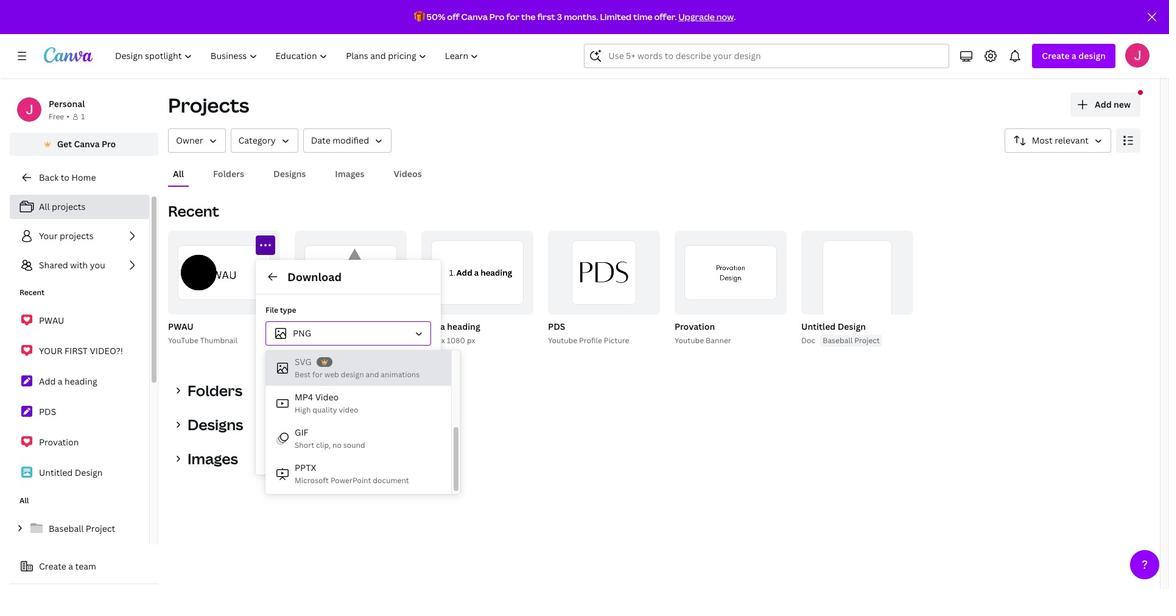 Task type: vqa. For each thing, say whether or not it's contained in the screenshot.
Print-
no



Task type: locate. For each thing, give the bounding box(es) containing it.
size ×
[[266, 352, 288, 364]]

a
[[1072, 50, 1077, 62], [440, 321, 445, 333], [58, 376, 63, 387], [68, 561, 73, 573]]

first right png
[[321, 321, 344, 333]]

1 vertical spatial first
[[65, 345, 88, 357]]

0 horizontal spatial youtube
[[168, 336, 198, 346]]

1 vertical spatial canva
[[74, 138, 100, 150]]

2 vertical spatial add
[[39, 376, 56, 387]]

0 vertical spatial folders
[[213, 168, 244, 180]]

× for size
[[284, 352, 288, 364]]

create for create a team
[[39, 561, 66, 573]]

pds inside "pds youtube profile picture"
[[548, 321, 565, 333]]

0 vertical spatial all
[[173, 168, 184, 180]]

provation youtube banner
[[675, 321, 731, 346]]

microsoft
[[295, 476, 329, 486]]

0 vertical spatial for
[[506, 11, 520, 23]]

a down your first video?! link
[[58, 376, 63, 387]]

most relevant
[[1032, 135, 1089, 146]]

add left "new"
[[1095, 99, 1112, 110]]

youtube inside pwau youtube thumbnail
[[168, 336, 198, 346]]

2 list from the top
[[10, 308, 149, 486]]

untitled design down provation link
[[39, 467, 103, 479]]

folders inside dropdown button
[[188, 381, 242, 401]]

first inside "your first video?! youtube thumbnail"
[[321, 321, 344, 333]]

baseball up "create a team" at the left bottom
[[49, 523, 84, 535]]

folders inside button
[[213, 168, 244, 180]]

px right 720
[[307, 381, 315, 391]]

heading for add a heading
[[65, 376, 97, 387]]

projects
[[168, 92, 249, 118]]

youtube
[[548, 336, 578, 346], [675, 336, 704, 346]]

your down type
[[295, 321, 319, 333]]

1 vertical spatial designs
[[188, 415, 243, 435]]

1080
[[447, 336, 465, 346]]

1 horizontal spatial youtube
[[295, 336, 325, 346]]

1 vertical spatial list
[[10, 308, 149, 486]]

1 vertical spatial baseball
[[49, 523, 84, 535]]

baseball project link
[[10, 517, 149, 542]]

1 for 1
[[81, 111, 85, 122]]

pwau link
[[10, 308, 149, 334]]

video?!
[[346, 321, 380, 333], [90, 345, 123, 357]]

0 horizontal spatial your
[[39, 345, 62, 357]]

1 vertical spatial 1
[[508, 300, 511, 309]]

0 vertical spatial first
[[321, 321, 344, 333]]

0 vertical spatial px
[[467, 336, 475, 346]]

0 horizontal spatial provation
[[39, 437, 79, 448]]

1 horizontal spatial images
[[335, 168, 365, 180]]

1 horizontal spatial all
[[39, 201, 50, 213]]

design inside svg option
[[341, 370, 364, 380]]

provation for provation youtube banner
[[675, 321, 715, 333]]

untitled down provation link
[[39, 467, 73, 479]]

first
[[321, 321, 344, 333], [65, 345, 88, 357]]

0 horizontal spatial video?!
[[90, 345, 123, 357]]

heading up 1080
[[447, 321, 480, 333]]

0 vertical spatial baseball
[[823, 336, 853, 346]]

1 vertical spatial add
[[421, 321, 438, 333]]

add a heading button
[[421, 320, 480, 335]]

0 horizontal spatial images
[[188, 449, 238, 469]]

video?! down the pwau link
[[90, 345, 123, 357]]

heading inside add a heading 1200 x 1080 px
[[447, 321, 480, 333]]

baseball down untitled design button
[[823, 336, 853, 346]]

all button
[[168, 163, 189, 186]]

0 horizontal spatial pwau
[[39, 315, 64, 326]]

thumbnail inside pwau youtube thumbnail
[[200, 336, 238, 346]]

2
[[521, 300, 525, 309]]

0 vertical spatial baseball project
[[823, 336, 880, 346]]

Category button
[[231, 129, 298, 153]]

0 vertical spatial provation
[[675, 321, 715, 333]]

× right size
[[284, 352, 288, 364]]

document
[[373, 476, 409, 486]]

no
[[333, 440, 342, 451]]

2 horizontal spatial add
[[1095, 99, 1112, 110]]

0 vertical spatial project
[[855, 336, 880, 346]]

size
[[266, 352, 282, 364]]

untitled design up baseball project button
[[802, 321, 866, 333]]

heading inside add a heading link
[[65, 376, 97, 387]]

0 horizontal spatial canva
[[74, 138, 100, 150]]

1 vertical spatial baseball project
[[49, 523, 115, 535]]

0 horizontal spatial project
[[86, 523, 115, 535]]

pro up "back to home" link
[[102, 138, 116, 150]]

1 vertical spatial project
[[86, 523, 115, 535]]

0 horizontal spatial first
[[65, 345, 88, 357]]

design inside dropdown button
[[1079, 50, 1106, 62]]

0 horizontal spatial youtube
[[548, 336, 578, 346]]

0 horizontal spatial untitled design
[[39, 467, 103, 479]]

limited
[[600, 11, 632, 23]]

list containing pwau
[[10, 308, 149, 486]]

0 vertical spatial pds
[[548, 321, 565, 333]]

your inside "your first video?! youtube thumbnail"
[[295, 321, 319, 333]]

1 horizontal spatial video?!
[[346, 321, 380, 333]]

0 vertical spatial untitled design
[[802, 321, 866, 333]]

add
[[1095, 99, 1112, 110], [421, 321, 438, 333], [39, 376, 56, 387]]

1 youtube from the left
[[168, 336, 198, 346]]

powerpoint
[[331, 476, 371, 486]]

0 vertical spatial designs
[[274, 168, 306, 180]]

a inside the create a team button
[[68, 561, 73, 573]]

0 horizontal spatial design
[[341, 370, 364, 380]]

create a design button
[[1033, 44, 1116, 68]]

1 horizontal spatial thumbnail
[[327, 336, 364, 346]]

designs down 'category' button in the left of the page
[[274, 168, 306, 180]]

add for add a heading
[[39, 376, 56, 387]]

2 thumbnail from the left
[[327, 336, 364, 346]]

canva right get
[[74, 138, 100, 150]]

project inside "link"
[[86, 523, 115, 535]]

•
[[67, 111, 69, 122]]

add down your first video?! link
[[39, 376, 56, 387]]

first for your first video?! youtube thumbnail
[[321, 321, 344, 333]]

a inside add a heading 1200 x 1080 px
[[440, 321, 445, 333]]

now
[[717, 11, 734, 23]]

0 vertical spatial video?!
[[346, 321, 380, 333]]

1 horizontal spatial your
[[295, 321, 319, 333]]

1 horizontal spatial design
[[838, 321, 866, 333]]

provation button
[[675, 320, 715, 335]]

0 vertical spatial images
[[335, 168, 365, 180]]

baseball project
[[823, 336, 880, 346], [49, 523, 115, 535]]

for left web
[[312, 370, 323, 380]]

0 vertical spatial pro
[[490, 11, 505, 23]]

untitled up doc on the right bottom
[[802, 321, 836, 333]]

720
[[292, 381, 305, 391]]

baseball project inside "baseball project" "link"
[[49, 523, 115, 535]]

video?! inside list
[[90, 345, 123, 357]]

0 horizontal spatial baseball project
[[49, 523, 115, 535]]

canva
[[461, 11, 488, 23], [74, 138, 100, 150]]

add inside add a heading 1200 x 1080 px
[[421, 321, 438, 333]]

recent down shared
[[19, 287, 44, 298]]

1 horizontal spatial baseball
[[823, 336, 853, 346]]

0 horizontal spatial untitled
[[39, 467, 73, 479]]

1 vertical spatial your
[[39, 345, 62, 357]]

a for create a team
[[68, 561, 73, 573]]

for inside svg option
[[312, 370, 323, 380]]

1 for 1 of 2
[[508, 300, 511, 309]]

design left the james peterson icon on the right of page
[[1079, 50, 1106, 62]]

gif option
[[266, 421, 451, 457]]

None search field
[[584, 44, 950, 68]]

youtube inside "pds youtube profile picture"
[[548, 336, 578, 346]]

your up add a heading
[[39, 345, 62, 357]]

0 horizontal spatial baseball
[[49, 523, 84, 535]]

pds for pds
[[39, 406, 56, 418]]

a inside add a heading link
[[58, 376, 63, 387]]

×
[[284, 352, 288, 364], [287, 381, 291, 391]]

0 vertical spatial design
[[838, 321, 866, 333]]

1 vertical spatial pro
[[102, 138, 116, 150]]

recent down all 'button'
[[168, 201, 219, 221]]

to
[[61, 172, 69, 183]]

your
[[39, 230, 58, 242]]

provation down pds 'link'
[[39, 437, 79, 448]]

youtube up the svg
[[295, 336, 325, 346]]

2 youtube from the left
[[295, 336, 325, 346]]

download up type
[[287, 270, 342, 284]]

youtube inside 'provation youtube banner'
[[675, 336, 704, 346]]

1 right •
[[81, 111, 85, 122]]

pwau inside pwau youtube thumbnail
[[168, 321, 194, 333]]

doc
[[802, 336, 816, 346]]

1 horizontal spatial design
[[1079, 50, 1106, 62]]

heading
[[447, 321, 480, 333], [65, 376, 97, 387]]

all inside 'button'
[[173, 168, 184, 180]]

design
[[1079, 50, 1106, 62], [341, 370, 364, 380]]

0 horizontal spatial thumbnail
[[200, 336, 238, 346]]

create inside button
[[39, 561, 66, 573]]

transparent background link
[[266, 397, 431, 417]]

for
[[506, 11, 520, 23], [312, 370, 323, 380]]

0 horizontal spatial add
[[39, 376, 56, 387]]

a for create a design
[[1072, 50, 1077, 62]]

1 horizontal spatial pwau
[[168, 321, 194, 333]]

heading for add a heading 1200 x 1080 px
[[447, 321, 480, 333]]

1 thumbnail from the left
[[200, 336, 238, 346]]

add inside list
[[39, 376, 56, 387]]

of
[[513, 300, 520, 309]]

0 horizontal spatial all
[[19, 496, 29, 506]]

design down provation link
[[75, 467, 103, 479]]

design left and
[[341, 370, 364, 380]]

px right 1080
[[467, 336, 475, 346]]

1 horizontal spatial canva
[[461, 11, 488, 23]]

1 vertical spatial all
[[39, 201, 50, 213]]

1200
[[421, 336, 440, 346]]

1 horizontal spatial baseball project
[[823, 336, 880, 346]]

folders up designs dropdown button
[[188, 381, 242, 401]]

pptx microsoft powerpoint document
[[295, 462, 409, 486]]

1 vertical spatial projects
[[60, 230, 94, 242]]

1 horizontal spatial 1
[[508, 300, 511, 309]]

design inside button
[[838, 321, 866, 333]]

0 vertical spatial untitled
[[802, 321, 836, 333]]

relevant
[[1055, 135, 1089, 146]]

0 horizontal spatial pro
[[102, 138, 116, 150]]

0 horizontal spatial design
[[75, 467, 103, 479]]

provation up banner
[[675, 321, 715, 333]]

1 left of
[[508, 300, 511, 309]]

mp4 video option
[[266, 386, 451, 421]]

your first video?! button
[[295, 320, 380, 335]]

pro left the
[[490, 11, 505, 23]]

projects right your
[[60, 230, 94, 242]]

shared
[[39, 259, 68, 271]]

× left 720
[[287, 381, 291, 391]]

all inside list
[[39, 201, 50, 213]]

0 vertical spatial list
[[10, 195, 149, 278]]

0 vertical spatial canva
[[461, 11, 488, 23]]

.
[[734, 11, 736, 23]]

picture
[[604, 336, 629, 346]]

your for your first video?! youtube thumbnail
[[295, 321, 319, 333]]

baseball project up team
[[49, 523, 115, 535]]

recent
[[168, 201, 219, 221], [19, 287, 44, 298]]

youtube down pds button
[[548, 336, 578, 346]]

1 horizontal spatial provation
[[675, 321, 715, 333]]

1 horizontal spatial untitled
[[802, 321, 836, 333]]

baseball project down untitled design button
[[823, 336, 880, 346]]

1 horizontal spatial untitled design
[[802, 321, 866, 333]]

all
[[173, 168, 184, 180], [39, 201, 50, 213], [19, 496, 29, 506]]

add up 1200
[[421, 321, 438, 333]]

0 horizontal spatial designs
[[188, 415, 243, 435]]

1 vertical spatial heading
[[65, 376, 97, 387]]

1 horizontal spatial recent
[[168, 201, 219, 221]]

0 vertical spatial 1
[[81, 111, 85, 122]]

project down untitled design button
[[855, 336, 880, 346]]

designs inside dropdown button
[[188, 415, 243, 435]]

project up team
[[86, 523, 115, 535]]

your first video?! link
[[10, 339, 149, 364]]

create for create a design
[[1042, 50, 1070, 62]]

create inside dropdown button
[[1042, 50, 1070, 62]]

0 vertical spatial design
[[1079, 50, 1106, 62]]

video?! up svg option
[[346, 321, 380, 333]]

0 vertical spatial recent
[[168, 201, 219, 221]]

for left the
[[506, 11, 520, 23]]

0 vertical spatial heading
[[447, 321, 480, 333]]

thumbnail up folders dropdown button
[[200, 336, 238, 346]]

designs down folders dropdown button
[[188, 415, 243, 435]]

1 vertical spatial untitled
[[39, 467, 73, 479]]

baseball inside button
[[823, 336, 853, 346]]

1 horizontal spatial first
[[321, 321, 344, 333]]

folders button
[[168, 379, 250, 403]]

1 horizontal spatial heading
[[447, 321, 480, 333]]

youtube down provation button
[[675, 336, 704, 346]]

download
[[287, 270, 342, 284], [327, 447, 369, 459]]

off
[[447, 11, 460, 23]]

the
[[521, 11, 536, 23]]

thumbnail inside "your first video?! youtube thumbnail"
[[327, 336, 364, 346]]

images down designs dropdown button
[[188, 449, 238, 469]]

projects
[[52, 201, 86, 213], [60, 230, 94, 242]]

mp4 video high quality video
[[295, 392, 358, 415]]

design
[[838, 321, 866, 333], [75, 467, 103, 479]]

projects down back to home
[[52, 201, 86, 213]]

1 vertical spatial ×
[[287, 381, 291, 391]]

videos button
[[389, 163, 427, 186]]

a up add new dropdown button
[[1072, 50, 1077, 62]]

video?! inside "your first video?! youtube thumbnail"
[[346, 321, 380, 333]]

1 vertical spatial video?!
[[90, 345, 123, 357]]

a for add a heading
[[58, 376, 63, 387]]

provation inside 'provation youtube banner'
[[675, 321, 715, 333]]

thumbnail down your first video?! button
[[327, 336, 364, 346]]

1 vertical spatial design
[[341, 370, 364, 380]]

design inside list
[[75, 467, 103, 479]]

1 horizontal spatial add
[[421, 321, 438, 333]]

top level navigation element
[[107, 44, 489, 68]]

youtube down pwau button
[[168, 336, 198, 346]]

your first video?!
[[39, 345, 123, 357]]

images inside button
[[335, 168, 365, 180]]

all for all projects
[[39, 201, 50, 213]]

a left team
[[68, 561, 73, 573]]

0 vertical spatial ×
[[284, 352, 288, 364]]

folders down category
[[213, 168, 244, 180]]

shared with you link
[[10, 253, 149, 278]]

(lower
[[341, 420, 367, 432]]

🎁 50% off canva pro for the first 3 months. limited time offer. upgrade now .
[[414, 11, 736, 23]]

0 vertical spatial add
[[1095, 99, 1112, 110]]

1 horizontal spatial for
[[506, 11, 520, 23]]

1 horizontal spatial px
[[467, 336, 475, 346]]

1 list from the top
[[10, 195, 149, 278]]

gif
[[295, 427, 309, 439]]

canva right 'off' at the left of the page
[[461, 11, 488, 23]]

your
[[295, 321, 319, 333], [39, 345, 62, 357]]

provation link
[[10, 430, 149, 456]]

list
[[10, 195, 149, 278], [10, 308, 149, 486]]

2 youtube from the left
[[675, 336, 704, 346]]

download inside download button
[[327, 447, 369, 459]]

first down the pwau link
[[65, 345, 88, 357]]

1 vertical spatial images
[[188, 449, 238, 469]]

pds inside 'link'
[[39, 406, 56, 418]]

1 horizontal spatial pds
[[548, 321, 565, 333]]

provation
[[675, 321, 715, 333], [39, 437, 79, 448]]

untitled design link
[[10, 460, 149, 486]]

best for web design and animations
[[295, 370, 420, 380]]

provation inside list
[[39, 437, 79, 448]]

add inside dropdown button
[[1095, 99, 1112, 110]]

projects for your projects
[[60, 230, 94, 242]]

download up pptx microsoft powerpoint document
[[327, 447, 369, 459]]

1 youtube from the left
[[548, 336, 578, 346]]

design up baseball project button
[[838, 321, 866, 333]]

pwau
[[39, 315, 64, 326], [168, 321, 194, 333]]

a up x
[[440, 321, 445, 333]]

1 horizontal spatial youtube
[[675, 336, 704, 346]]

file
[[266, 305, 278, 316]]

1 vertical spatial download
[[327, 447, 369, 459]]

a inside create a design dropdown button
[[1072, 50, 1077, 62]]

1 vertical spatial recent
[[19, 287, 44, 298]]

heading down your first video?! link
[[65, 376, 97, 387]]

video?! for your first video?!
[[90, 345, 123, 357]]

first for your first video?!
[[65, 345, 88, 357]]

1 horizontal spatial designs
[[274, 168, 306, 180]]

images down the date modified button
[[335, 168, 365, 180]]

2 horizontal spatial all
[[173, 168, 184, 180]]



Task type: describe. For each thing, give the bounding box(es) containing it.
video?! for your first video?! youtube thumbnail
[[346, 321, 380, 333]]

project inside button
[[855, 336, 880, 346]]

first
[[538, 11, 555, 23]]

video
[[339, 405, 358, 415]]

quality
[[313, 405, 337, 415]]

profile
[[579, 336, 602, 346]]

1,280
[[266, 381, 285, 391]]

date
[[311, 135, 331, 146]]

animations
[[381, 370, 420, 380]]

add for add a heading 1200 x 1080 px
[[421, 321, 438, 333]]

new
[[1114, 99, 1131, 110]]

file type list box
[[266, 197, 451, 492]]

File type button
[[266, 322, 431, 346]]

🎁
[[414, 11, 425, 23]]

transparent background
[[283, 401, 383, 412]]

clip,
[[316, 440, 331, 451]]

transparent
[[283, 401, 332, 412]]

Date modified button
[[303, 129, 392, 153]]

untitled design button
[[802, 320, 866, 335]]

create a team
[[39, 561, 96, 573]]

add a heading
[[39, 376, 97, 387]]

folders button
[[208, 163, 249, 186]]

add for add new
[[1095, 99, 1112, 110]]

× for 1,280
[[287, 381, 291, 391]]

james peterson image
[[1126, 43, 1150, 68]]

Search search field
[[609, 44, 925, 68]]

web
[[325, 370, 339, 380]]

back
[[39, 172, 59, 183]]

all projects
[[39, 201, 86, 213]]

videos
[[394, 168, 422, 180]]

svg
[[295, 356, 312, 368]]

modified
[[333, 135, 369, 146]]

all for all 'button'
[[173, 168, 184, 180]]

your first video?! youtube thumbnail
[[295, 321, 380, 346]]

banner
[[706, 336, 731, 346]]

compress file (lower quality) link
[[266, 417, 431, 436]]

1 vertical spatial untitled design
[[39, 467, 103, 479]]

list containing all projects
[[10, 195, 149, 278]]

untitled inside list
[[39, 467, 73, 479]]

compress
[[283, 420, 324, 432]]

months.
[[564, 11, 598, 23]]

get
[[57, 138, 72, 150]]

provation for provation
[[39, 437, 79, 448]]

pwau button
[[168, 320, 194, 335]]

canva inside get canva pro "button"
[[74, 138, 100, 150]]

free
[[49, 111, 64, 122]]

1,280 × 720 px
[[266, 381, 315, 391]]

images button
[[330, 163, 369, 186]]

back to home
[[39, 172, 96, 183]]

designs inside button
[[274, 168, 306, 180]]

best
[[295, 370, 311, 380]]

projects for all projects
[[52, 201, 86, 213]]

home
[[71, 172, 96, 183]]

pwau for pwau
[[39, 315, 64, 326]]

team
[[75, 561, 96, 573]]

get canva pro
[[57, 138, 116, 150]]

0 vertical spatial download
[[287, 270, 342, 284]]

youtube inside "your first video?! youtube thumbnail"
[[295, 336, 325, 346]]

category
[[238, 135, 276, 146]]

upgrade now button
[[679, 11, 734, 23]]

x
[[441, 336, 445, 346]]

px inside add a heading 1200 x 1080 px
[[467, 336, 475, 346]]

Sort by button
[[1005, 129, 1112, 153]]

a for add a heading 1200 x 1080 px
[[440, 321, 445, 333]]

create a team button
[[10, 555, 158, 579]]

compress file (lower quality)
[[283, 420, 400, 432]]

back to home link
[[10, 166, 158, 190]]

your for your first video?!
[[39, 345, 62, 357]]

pptx
[[295, 462, 316, 474]]

shared with you
[[39, 259, 105, 271]]

your projects
[[39, 230, 94, 242]]

type
[[280, 305, 296, 316]]

high
[[295, 405, 311, 415]]

file
[[326, 420, 339, 432]]

2 vertical spatial all
[[19, 496, 29, 506]]

1 vertical spatial px
[[307, 381, 315, 391]]

video
[[315, 392, 339, 403]]

untitled inside button
[[802, 321, 836, 333]]

youtube for pds
[[548, 336, 578, 346]]

images button
[[168, 447, 245, 471]]

pds button
[[548, 320, 565, 335]]

pptx option
[[266, 457, 451, 492]]

1 horizontal spatial pro
[[490, 11, 505, 23]]

pds link
[[10, 400, 149, 425]]

pwau for pwau youtube thumbnail
[[168, 321, 194, 333]]

svg option
[[266, 351, 451, 386]]

download button
[[266, 441, 431, 465]]

pro inside "button"
[[102, 138, 116, 150]]

background
[[334, 401, 383, 412]]

0 horizontal spatial recent
[[19, 287, 44, 298]]

file type
[[266, 305, 296, 316]]

3
[[557, 11, 562, 23]]

images inside dropdown button
[[188, 449, 238, 469]]

short
[[295, 440, 314, 451]]

most
[[1032, 135, 1053, 146]]

add new
[[1095, 99, 1131, 110]]

1 of 2
[[508, 300, 525, 309]]

add a heading link
[[10, 369, 149, 395]]

png
[[293, 328, 311, 339]]

offer.
[[654, 11, 677, 23]]

baseball inside "link"
[[49, 523, 84, 535]]

designs button
[[168, 413, 251, 437]]

add a heading 1200 x 1080 px
[[421, 321, 480, 346]]

youtube for provation
[[675, 336, 704, 346]]

baseball project inside baseball project button
[[823, 336, 880, 346]]

personal
[[49, 98, 85, 110]]

pds for pds youtube profile picture
[[548, 321, 565, 333]]

50%
[[427, 11, 446, 23]]

designs button
[[269, 163, 311, 186]]

add new button
[[1071, 93, 1141, 117]]

and
[[366, 370, 379, 380]]

your projects link
[[10, 224, 149, 249]]

mp4
[[295, 392, 313, 403]]

quality)
[[369, 420, 400, 432]]

Owner button
[[168, 129, 226, 153]]

time
[[633, 11, 653, 23]]



